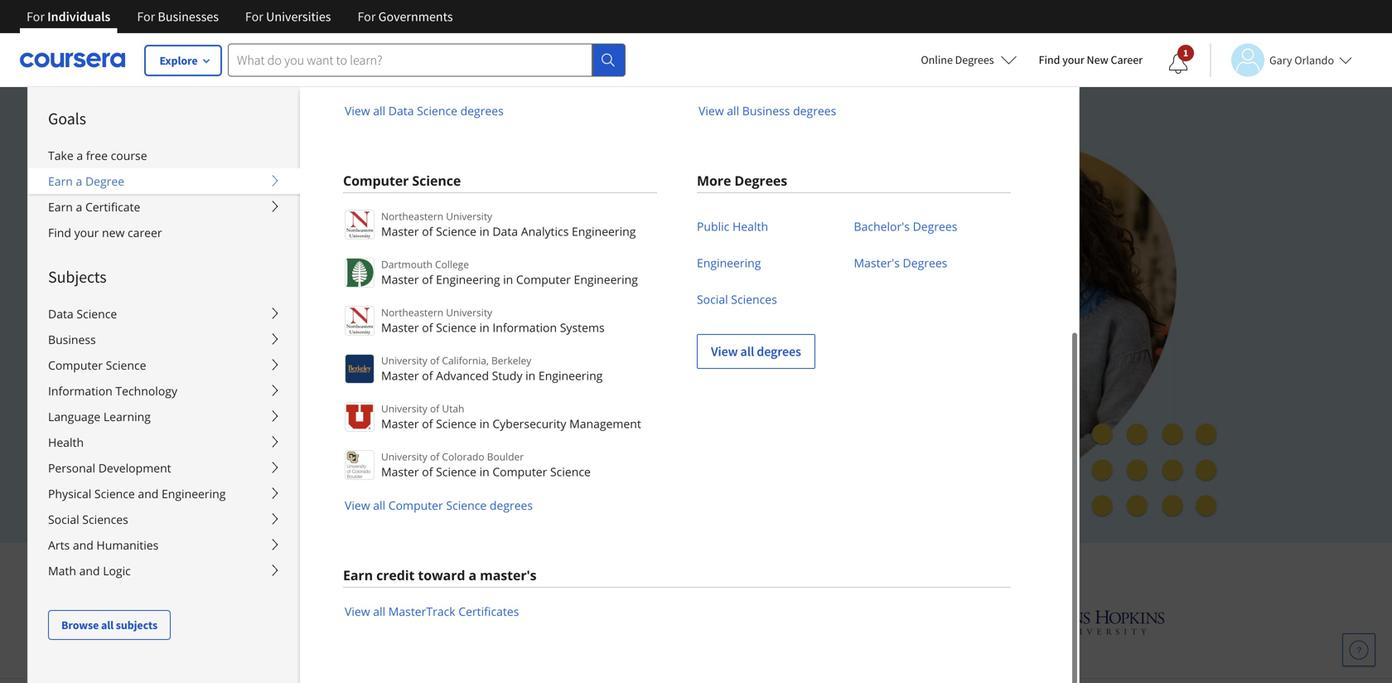 Task type: locate. For each thing, give the bounding box(es) containing it.
northeastern inside northeastern university master of science in information systems
[[381, 305, 444, 319]]

northeastern university  logo image for master of science in data analytics engineering
[[345, 210, 375, 240]]

california,
[[442, 354, 489, 367]]

master right to
[[381, 223, 419, 239]]

systems
[[560, 320, 605, 335]]

show notifications image
[[1169, 54, 1189, 74]]

master inside the university of california, berkeley master of advanced study in engineering
[[381, 368, 419, 383]]

master's degrees
[[854, 255, 948, 271]]

job-
[[330, 262, 363, 287]]

social down engineering link
[[697, 291, 728, 307]]

all up more degrees
[[727, 103, 740, 119]]

data down what do you want to learn? text field on the left of the page
[[389, 103, 414, 119]]

0 horizontal spatial social sciences
[[48, 511, 128, 527]]

1 for from the left
[[27, 8, 45, 25]]

2 northeastern from the top
[[381, 305, 444, 319]]

0 vertical spatial your
[[1063, 52, 1085, 67]]

view
[[345, 103, 370, 119], [699, 103, 724, 119], [711, 343, 738, 360], [345, 497, 370, 513], [345, 603, 370, 619]]

coursera plus image
[[216, 156, 468, 180]]

certificate
[[416, 262, 500, 287]]

learn
[[365, 556, 417, 583]]

1 vertical spatial day
[[337, 449, 358, 464]]

certificates
[[459, 603, 519, 619]]

menu item
[[300, 0, 1393, 683]]

information inside dropdown button
[[48, 383, 113, 399]]

5 master from the top
[[381, 416, 419, 431]]

degrees
[[956, 52, 994, 67], [735, 172, 788, 189], [913, 218, 958, 234], [903, 255, 948, 271]]

social sciences button
[[28, 507, 300, 532]]

northeastern university  logo image up university of california, berkeley logo
[[345, 306, 375, 336]]

business up more degrees
[[743, 103, 790, 119]]

northeastern for master of science in information systems
[[381, 305, 444, 319]]

northeastern university  logo image for master of science in information systems
[[345, 306, 375, 336]]

for individuals
[[27, 8, 111, 25]]

find left new
[[1039, 52, 1061, 67]]

information technology
[[48, 383, 177, 399]]

1 horizontal spatial computer science
[[343, 172, 461, 189]]

1 vertical spatial social sciences
[[48, 511, 128, 527]]

earn inside dropdown button
[[48, 173, 73, 189]]

0 horizontal spatial sciences
[[82, 511, 128, 527]]

for for universities
[[245, 8, 263, 25]]

for governments
[[358, 8, 453, 25]]

find inside explore menu element
[[48, 225, 71, 240]]

university inside the university of california, berkeley master of advanced study in engineering
[[381, 354, 428, 367]]

all down credit
[[373, 603, 386, 619]]

university up world-
[[446, 209, 492, 223]]

2 vertical spatial your
[[216, 291, 254, 316]]

northeastern up 7,000+ on the left top of page
[[381, 209, 444, 223]]

view up more
[[699, 103, 724, 119]]

4 master from the top
[[381, 368, 419, 383]]

1 vertical spatial your
[[74, 225, 99, 240]]

science inside university of utah master of science in cybersecurity management
[[436, 416, 477, 431]]

university right university of california, berkeley logo
[[381, 354, 428, 367]]

a down the earn a degree
[[76, 199, 82, 215]]

university of utah master of science in cybersecurity management
[[381, 402, 641, 431]]

help center image
[[1350, 640, 1369, 660]]

orlando
[[1295, 53, 1335, 68]]

engineering down systems
[[539, 368, 603, 383]]

dartmouth
[[381, 257, 433, 271]]

of up dartmouth
[[422, 223, 433, 239]]

advanced
[[436, 368, 489, 383]]

degrees
[[461, 103, 504, 119], [793, 103, 837, 119], [757, 343, 801, 360], [490, 497, 533, 513]]

all right browse
[[101, 618, 114, 633]]

6 master from the top
[[381, 464, 419, 480]]

start 7-day free trial
[[242, 410, 362, 426]]

0 vertical spatial information
[[493, 320, 557, 335]]

sciences down engineering link
[[731, 291, 777, 307]]

1 vertical spatial data
[[493, 223, 518, 239]]

degrees for master's degrees
[[903, 255, 948, 271]]

business button
[[28, 327, 300, 352]]

to
[[363, 233, 381, 258]]

0 vertical spatial northeastern
[[381, 209, 444, 223]]

science up california,
[[436, 320, 477, 335]]

2 master from the top
[[381, 271, 419, 287]]

all inside view all degrees link
[[741, 343, 755, 360]]

275+
[[473, 556, 519, 583]]

all
[[373, 103, 386, 119], [727, 103, 740, 119], [741, 343, 755, 360], [373, 497, 386, 513], [373, 603, 386, 619], [101, 618, 114, 633]]

business inside 'menu item'
[[743, 103, 790, 119]]

leading
[[524, 556, 591, 583]]

0 horizontal spatial your
[[74, 225, 99, 240]]

view down learn
[[345, 603, 370, 619]]

0 horizontal spatial with
[[291, 449, 317, 464]]

start
[[242, 410, 271, 426]]

3 master from the top
[[381, 320, 419, 335]]

subjects
[[48, 267, 107, 287]]

None search field
[[228, 44, 626, 77]]

1 vertical spatial find
[[48, 225, 71, 240]]

0 horizontal spatial find
[[48, 225, 71, 240]]

science up information technology
[[106, 357, 146, 373]]

0 vertical spatial social sciences
[[697, 291, 777, 307]]

science down personal development
[[94, 486, 135, 502]]

all down what do you want to learn? text field on the left of the page
[[373, 103, 386, 119]]

of down certificate
[[422, 320, 433, 335]]

2 for from the left
[[137, 8, 155, 25]]

engineering inside the university of california, berkeley master of advanced study in engineering
[[539, 368, 603, 383]]

0 horizontal spatial business
[[48, 332, 96, 347]]

in inside northeastern university master of science in data analytics engineering
[[480, 223, 490, 239]]

degrees for bachelor's degrees
[[913, 218, 958, 234]]

university inside northeastern university master of science in information systems
[[446, 305, 492, 319]]

view for view all business degrees
[[699, 103, 724, 119]]

1 horizontal spatial health
[[733, 218, 768, 234]]

health up personal
[[48, 434, 84, 450]]

computer up information technology
[[48, 357, 103, 373]]

list
[[343, 208, 657, 514]]

university for science
[[381, 450, 428, 463]]

1 vertical spatial northeastern
[[381, 305, 444, 319]]

with left coursera
[[855, 556, 894, 583]]

day left money-
[[337, 449, 358, 464]]

all down social sciences link
[[741, 343, 755, 360]]

science down "utah"
[[436, 416, 477, 431]]

data down subjects
[[48, 306, 74, 322]]

with left 14-
[[291, 449, 317, 464]]

in down class on the top left
[[503, 271, 513, 287]]

1
[[1184, 46, 1189, 59]]

university inside northeastern university master of science in data analytics engineering
[[446, 209, 492, 223]]

view down social sciences link
[[711, 343, 738, 360]]

university right university of colorado boulder logo
[[381, 450, 428, 463]]

northeastern university  logo image
[[345, 210, 375, 240], [345, 306, 375, 336]]

explore menu element
[[28, 87, 300, 640]]

master up money-
[[381, 416, 419, 431]]

0 horizontal spatial health
[[48, 434, 84, 450]]

personal development
[[48, 460, 171, 476]]

in down public
[[707, 262, 723, 287]]

data
[[389, 103, 414, 119], [493, 223, 518, 239], [48, 306, 74, 322]]

1 horizontal spatial day
[[337, 449, 358, 464]]

earn down take
[[48, 173, 73, 189]]

view all data science degrees
[[345, 103, 504, 119]]

mastertrack
[[389, 603, 456, 619]]

information up the language
[[48, 383, 113, 399]]

computer science button
[[28, 352, 300, 378]]

your
[[1063, 52, 1085, 67], [74, 225, 99, 240], [216, 291, 254, 316]]

master down ready at the left
[[381, 320, 419, 335]]

view all business degrees link
[[697, 103, 837, 119]]

health right public
[[733, 218, 768, 234]]

take a free course
[[48, 148, 147, 163]]

a for degree
[[76, 173, 82, 189]]

0 vertical spatial northeastern university  logo image
[[345, 210, 375, 240]]

0 horizontal spatial information
[[48, 383, 113, 399]]

all inside browse all subjects button
[[101, 618, 114, 633]]

1 vertical spatial sciences
[[82, 511, 128, 527]]

1 vertical spatial computer science
[[48, 357, 146, 373]]

2 horizontal spatial data
[[493, 223, 518, 239]]

science down subjects
[[77, 306, 117, 322]]

1 northeastern university  logo image from the top
[[345, 210, 375, 240]]

in right study
[[526, 368, 536, 383]]

all down university of colorado boulder logo
[[373, 497, 386, 513]]

0 vertical spatial earn
[[48, 173, 73, 189]]

master right university of california, berkeley logo
[[381, 368, 419, 383]]

for left governments
[[358, 8, 376, 25]]

science up college
[[436, 223, 477, 239]]

university right university of utah logo
[[381, 402, 428, 415]]

1 vertical spatial information
[[48, 383, 113, 399]]

earn inside dropdown button
[[48, 199, 73, 215]]

0 vertical spatial health
[[733, 218, 768, 234]]

university inside university of colorado boulder master of science in computer science
[[381, 450, 428, 463]]

guarantee
[[435, 449, 495, 464]]

all for data
[[373, 103, 386, 119]]

public health link
[[697, 208, 768, 245]]

a
[[77, 148, 83, 163], [76, 173, 82, 189], [76, 199, 82, 215], [469, 566, 477, 584]]

master
[[381, 223, 419, 239], [381, 271, 419, 287], [381, 320, 419, 335], [381, 368, 419, 383], [381, 416, 419, 431], [381, 464, 419, 480]]

engineering down courses,
[[574, 271, 638, 287]]

1 vertical spatial business
[[48, 332, 96, 347]]

1 horizontal spatial information
[[493, 320, 557, 335]]

in
[[480, 223, 490, 239], [707, 262, 723, 287], [503, 271, 513, 287], [480, 320, 490, 335], [526, 368, 536, 383], [480, 416, 490, 431], [480, 464, 490, 480]]

health
[[733, 218, 768, 234], [48, 434, 84, 450]]

master inside northeastern university master of science in information systems
[[381, 320, 419, 335]]

find your new career link
[[1031, 50, 1151, 70]]

subjects
[[116, 618, 158, 633]]

view all degrees link
[[697, 334, 816, 369]]

0 vertical spatial business
[[743, 103, 790, 119]]

1 vertical spatial with
[[855, 556, 894, 583]]

analytics
[[521, 223, 569, 239]]

for for individuals
[[27, 8, 45, 25]]

engineering inside view all degrees list
[[697, 255, 761, 271]]

1 horizontal spatial sciences
[[731, 291, 777, 307]]

2 northeastern university  logo image from the top
[[345, 306, 375, 336]]

science inside northeastern university master of science in data analytics engineering
[[436, 223, 477, 239]]

data science
[[48, 306, 117, 322]]

language learning
[[48, 409, 151, 424]]

your inside unlimited access to 7,000+ world-class courses, hands-on projects, and job-ready certificate programs—all included in your subscription
[[216, 291, 254, 316]]

northeastern university  logo image up dartmouth college logo
[[345, 210, 375, 240]]

gary orlando button
[[1210, 44, 1353, 77]]

your inside explore menu element
[[74, 225, 99, 240]]

university inside university of utah master of science in cybersecurity management
[[381, 402, 428, 415]]

1 vertical spatial social
[[48, 511, 79, 527]]

in inside northeastern university master of science in information systems
[[480, 320, 490, 335]]

0 vertical spatial with
[[291, 449, 317, 464]]

view for view all mastertrack certificates
[[345, 603, 370, 619]]

northeastern for master of science in data analytics engineering
[[381, 209, 444, 223]]

find down the earn a certificate on the top of the page
[[48, 225, 71, 240]]

degrees right online
[[956, 52, 994, 67]]

science inside northeastern university master of science in information systems
[[436, 320, 477, 335]]

1 master from the top
[[381, 223, 419, 239]]

0 vertical spatial social
[[697, 291, 728, 307]]

0 horizontal spatial data
[[48, 306, 74, 322]]

in inside the university of california, berkeley master of advanced study in engineering
[[526, 368, 536, 383]]

personal development button
[[28, 455, 300, 481]]

1 horizontal spatial business
[[743, 103, 790, 119]]

computer down class on the top left
[[516, 271, 571, 287]]

in inside university of colorado boulder master of science in computer science
[[480, 464, 490, 480]]

johns hopkins university image
[[1008, 607, 1166, 637]]

view up coursera plus image
[[345, 103, 370, 119]]

1 horizontal spatial find
[[1039, 52, 1061, 67]]

and down development
[[138, 486, 159, 502]]

sciences inside view all degrees list
[[731, 291, 777, 307]]

science down 'colorado'
[[436, 464, 477, 480]]

2 horizontal spatial your
[[1063, 52, 1085, 67]]

in up guarantee
[[480, 416, 490, 431]]

and up subscription
[[293, 262, 326, 287]]

a left the free
[[77, 148, 83, 163]]

0 horizontal spatial day
[[285, 410, 306, 426]]

earn a degree
[[48, 173, 124, 189]]

for left businesses
[[137, 8, 155, 25]]

all for computer
[[373, 497, 386, 513]]

1 vertical spatial health
[[48, 434, 84, 450]]

access
[[303, 233, 359, 258]]

humanities
[[97, 537, 159, 553]]

of down dartmouth
[[422, 271, 433, 287]]

computer science up information technology
[[48, 357, 146, 373]]

0 horizontal spatial computer science
[[48, 357, 146, 373]]

master inside university of colorado boulder master of science in computer science
[[381, 464, 419, 480]]

group
[[27, 0, 1393, 683]]

of left california,
[[430, 354, 440, 367]]

sciences
[[731, 291, 777, 307], [82, 511, 128, 527]]

master down dartmouth
[[381, 271, 419, 287]]

a inside dropdown button
[[76, 173, 82, 189]]

social sciences down engineering link
[[697, 291, 777, 307]]

world-
[[447, 233, 501, 258]]

university down certificate
[[446, 305, 492, 319]]

computer up to
[[343, 172, 409, 189]]

browse
[[61, 618, 99, 633]]

view for view all degrees
[[711, 343, 738, 360]]

northeastern down ready at the left
[[381, 305, 444, 319]]

math
[[48, 563, 76, 579]]

engineering down public health
[[697, 255, 761, 271]]

career
[[128, 225, 162, 240]]

social inside popup button
[[48, 511, 79, 527]]

study
[[492, 368, 523, 383]]

degrees right more
[[735, 172, 788, 189]]

4 for from the left
[[358, 8, 376, 25]]

management
[[570, 416, 641, 431]]

for left individuals
[[27, 8, 45, 25]]

social inside view all degrees list
[[697, 291, 728, 307]]

and inside unlimited access to 7,000+ world-class courses, hands-on projects, and job-ready certificate programs—all included in your subscription
[[293, 262, 326, 287]]

and right arts
[[73, 537, 94, 553]]

for
[[27, 8, 45, 25], [137, 8, 155, 25], [245, 8, 263, 25], [358, 8, 376, 25]]

engineering down personal development 'popup button'
[[162, 486, 226, 502]]

anytime
[[325, 372, 374, 387]]

information
[[493, 320, 557, 335], [48, 383, 113, 399]]

with
[[291, 449, 317, 464], [855, 556, 894, 583]]

social sciences up arts and humanities
[[48, 511, 128, 527]]

0 vertical spatial find
[[1039, 52, 1061, 67]]

1 northeastern from the top
[[381, 209, 444, 223]]

2 vertical spatial earn
[[343, 566, 373, 584]]

view for view all computer science degrees
[[345, 497, 370, 513]]

degrees inside dropdown button
[[956, 52, 994, 67]]

of left "utah"
[[430, 402, 440, 415]]

business down data science
[[48, 332, 96, 347]]

a inside dropdown button
[[76, 199, 82, 215]]

information up berkeley
[[493, 320, 557, 335]]

for for governments
[[358, 8, 376, 25]]

1 horizontal spatial social sciences
[[697, 291, 777, 307]]

1 horizontal spatial your
[[216, 291, 254, 316]]

computer science up 7,000+ on the left top of page
[[343, 172, 461, 189]]

university for advanced
[[381, 354, 428, 367]]

in left class on the top left
[[480, 223, 490, 239]]

plus
[[989, 556, 1028, 583]]

2 vertical spatial data
[[48, 306, 74, 322]]

a left 'degree' on the left of page
[[76, 173, 82, 189]]

courses,
[[547, 233, 617, 258]]

earn left credit
[[343, 566, 373, 584]]

a for certificate
[[76, 199, 82, 215]]

and left logic
[[79, 563, 100, 579]]

banner navigation
[[13, 0, 466, 33]]

a for free
[[77, 148, 83, 163]]

view all mastertrack certificates
[[345, 603, 519, 619]]

3 for from the left
[[245, 8, 263, 25]]

of up the back
[[422, 416, 433, 431]]

find
[[1039, 52, 1061, 67], [48, 225, 71, 240]]

science inside 'dropdown button'
[[106, 357, 146, 373]]

science up 7,000+ on the left top of page
[[412, 172, 461, 189]]

master inside dartmouth college master of engineering in computer engineering
[[381, 271, 419, 287]]

your for new
[[74, 225, 99, 240]]

degrees up master's degrees
[[913, 218, 958, 234]]

duke university image
[[410, 607, 487, 633]]

1 vertical spatial earn
[[48, 199, 73, 215]]

science inside popup button
[[77, 306, 117, 322]]

0 vertical spatial data
[[389, 103, 414, 119]]

dartmouth college master of engineering in computer engineering
[[381, 257, 638, 287]]

0 horizontal spatial social
[[48, 511, 79, 527]]

for left universities
[[245, 8, 263, 25]]

in down boulder
[[480, 464, 490, 480]]

degrees down the bachelor's degrees link
[[903, 255, 948, 271]]

universities
[[597, 556, 702, 583]]

data science button
[[28, 301, 300, 327]]

in inside dartmouth college master of engineering in computer engineering
[[503, 271, 513, 287]]

0 vertical spatial computer science
[[343, 172, 461, 189]]

of inside northeastern university master of science in information systems
[[422, 320, 433, 335]]

master inside university of utah master of science in cybersecurity management
[[381, 416, 419, 431]]

1 horizontal spatial social
[[697, 291, 728, 307]]

0 vertical spatial sciences
[[731, 291, 777, 307]]

view all data science degrees link
[[343, 103, 504, 119]]

earn down the earn a degree
[[48, 199, 73, 215]]

computer down boulder
[[493, 464, 547, 480]]

northeastern inside northeastern university master of science in data analytics engineering
[[381, 209, 444, 223]]

health inside view all degrees list
[[733, 218, 768, 234]]

engineering up programs—all
[[572, 223, 636, 239]]

1 vertical spatial northeastern university  logo image
[[345, 306, 375, 336]]

all for degrees
[[741, 343, 755, 360]]

on
[[680, 233, 702, 258]]



Task type: describe. For each thing, give the bounding box(es) containing it.
computer science inside 'menu item'
[[343, 172, 461, 189]]

money-
[[361, 449, 405, 464]]

certificate
[[85, 199, 140, 215]]

university of california, berkeley logo image
[[345, 354, 375, 384]]

computer inside university of colorado boulder master of science in computer science
[[493, 464, 547, 480]]

find for find your new career
[[48, 225, 71, 240]]

engineering down college
[[436, 271, 500, 287]]

governments
[[379, 8, 453, 25]]

computer inside dartmouth college master of engineering in computer engineering
[[516, 271, 571, 287]]

take
[[48, 148, 74, 163]]

arts and humanities button
[[28, 532, 300, 558]]

university of colorado boulder master of science in computer science
[[381, 450, 591, 480]]

find for find your new career
[[1039, 52, 1061, 67]]

with inside button
[[291, 449, 317, 464]]

information inside northeastern university master of science in information systems
[[493, 320, 557, 335]]

science down university of colorado boulder master of science in computer science
[[446, 497, 487, 513]]

from
[[423, 556, 468, 583]]

university of colorado boulder logo image
[[345, 450, 375, 480]]

earn for earn credit toward a master's
[[343, 566, 373, 584]]

degrees for online degrees
[[956, 52, 994, 67]]

math and logic button
[[28, 558, 300, 584]]

take a free course link
[[28, 143, 300, 168]]

of left 'colorado'
[[430, 450, 440, 463]]

7-
[[273, 410, 285, 426]]

individuals
[[47, 8, 111, 25]]

university of california, berkeley master of advanced study in engineering
[[381, 354, 603, 383]]

social sciences inside view all degrees list
[[697, 291, 777, 307]]

list containing master of science in data analytics engineering
[[343, 208, 657, 514]]

for for businesses
[[137, 8, 155, 25]]

data inside popup button
[[48, 306, 74, 322]]

0 vertical spatial day
[[285, 410, 306, 426]]

in inside university of utah master of science in cybersecurity management
[[480, 416, 490, 431]]

view all mastertrack certificates link
[[343, 603, 519, 619]]

cybersecurity
[[493, 416, 567, 431]]

health inside dropdown button
[[48, 434, 84, 450]]

of left advanced
[[422, 368, 433, 383]]

degrees inside list
[[757, 343, 801, 360]]

and inside popup button
[[138, 486, 159, 502]]

trial
[[336, 410, 362, 426]]

your for new
[[1063, 52, 1085, 67]]

cancel
[[285, 372, 322, 387]]

class
[[501, 233, 542, 258]]

ready
[[363, 262, 411, 287]]

computer science inside 'dropdown button'
[[48, 357, 146, 373]]

college
[[435, 257, 469, 271]]

course
[[111, 148, 147, 163]]

new
[[1087, 52, 1109, 67]]

university for in
[[381, 402, 428, 415]]

/year
[[258, 449, 288, 464]]

colorado
[[442, 450, 485, 463]]

earn for earn a certificate
[[48, 199, 73, 215]]

computer inside 'dropdown button'
[[48, 357, 103, 373]]

career
[[1111, 52, 1143, 67]]

earn a degree button
[[28, 168, 300, 194]]

of inside dartmouth college master of engineering in computer engineering
[[422, 271, 433, 287]]

university of utah logo image
[[345, 402, 375, 432]]

1 horizontal spatial data
[[389, 103, 414, 119]]

new
[[102, 225, 125, 240]]

gary
[[1270, 53, 1293, 68]]

explore button
[[145, 46, 221, 75]]

physical
[[48, 486, 91, 502]]

public health
[[697, 218, 768, 234]]

master's degrees link
[[854, 245, 948, 281]]

view all computer science degrees
[[345, 497, 533, 513]]

sciences inside popup button
[[82, 511, 128, 527]]

of inside northeastern university master of science in data analytics engineering
[[422, 223, 433, 239]]

university of illinois at urbana-champaign image
[[227, 609, 357, 635]]

/month,
[[235, 372, 282, 387]]

learn from 275+ leading universities and companies with coursera plus
[[365, 556, 1028, 583]]

logic
[[103, 563, 131, 579]]

online
[[921, 52, 953, 67]]

earn credit toward a master's
[[343, 566, 537, 584]]

language learning button
[[28, 404, 300, 429]]

1 button
[[1156, 44, 1202, 84]]

7,000+
[[385, 233, 442, 258]]

back
[[405, 449, 432, 464]]

coursera
[[899, 556, 984, 583]]

science inside popup button
[[94, 486, 135, 502]]

all for business
[[727, 103, 740, 119]]

northeastern university master of science in data analytics engineering
[[381, 209, 636, 239]]

public
[[697, 218, 730, 234]]

science down what do you want to learn? text field on the left of the page
[[417, 103, 458, 119]]

bachelor's degrees link
[[854, 208, 958, 245]]

northeastern university master of science in information systems
[[381, 305, 605, 335]]

all for mastertrack
[[373, 603, 386, 619]]

find your new career link
[[28, 220, 300, 245]]

earn a certificate button
[[28, 194, 300, 220]]

development
[[98, 460, 171, 476]]

group containing goals
[[27, 0, 1393, 683]]

coursera image
[[20, 47, 125, 73]]

view all business degrees
[[699, 103, 837, 119]]

universities
[[266, 8, 331, 25]]

of up view all computer science degrees link at the bottom of the page
[[422, 464, 433, 480]]

1 horizontal spatial with
[[855, 556, 894, 583]]

physical science and engineering button
[[28, 481, 300, 507]]

free
[[86, 148, 108, 163]]

projects,
[[216, 262, 288, 287]]

data inside northeastern university master of science in data analytics engineering
[[493, 223, 518, 239]]

earn a certificate
[[48, 199, 140, 215]]

engineering inside popup button
[[162, 486, 226, 502]]

view for view all data science degrees
[[345, 103, 370, 119]]

programs—all
[[504, 262, 625, 287]]

bachelor's
[[854, 218, 910, 234]]

for universities
[[245, 8, 331, 25]]

arts and humanities
[[48, 537, 159, 553]]

What do you want to learn? text field
[[228, 44, 593, 77]]

earn for earn a degree
[[48, 173, 73, 189]]

arts
[[48, 537, 70, 553]]

menu item containing computer science
[[300, 0, 1393, 683]]

science down management
[[550, 464, 591, 480]]

/year with 14-day money-back guarantee button
[[216, 448, 495, 465]]

view all degrees
[[711, 343, 801, 360]]

master inside northeastern university master of science in data analytics engineering
[[381, 223, 419, 239]]

a right "from"
[[469, 566, 477, 584]]

computer down the back
[[389, 497, 443, 513]]

business inside popup button
[[48, 332, 96, 347]]

dartmouth college logo image
[[345, 258, 375, 288]]

boulder
[[487, 450, 524, 463]]

browse all subjects button
[[48, 610, 171, 640]]

subscription
[[259, 291, 364, 316]]

view all degrees list
[[697, 208, 1011, 369]]

and left companies
[[708, 556, 743, 583]]

personal
[[48, 460, 95, 476]]

in inside unlimited access to 7,000+ world-class courses, hands-on projects, and job-ready certificate programs—all included in your subscription
[[707, 262, 723, 287]]

social sciences inside popup button
[[48, 511, 128, 527]]

included
[[630, 262, 702, 287]]

master's
[[480, 566, 537, 584]]

engineering link
[[697, 245, 761, 281]]

all for subjects
[[101, 618, 114, 633]]

degrees for more degrees
[[735, 172, 788, 189]]

explore
[[160, 53, 198, 68]]

master's
[[854, 255, 900, 271]]

engineering inside northeastern university master of science in data analytics engineering
[[572, 223, 636, 239]]

social sciences link
[[697, 281, 777, 317]]



Task type: vqa. For each thing, say whether or not it's contained in the screenshot.


